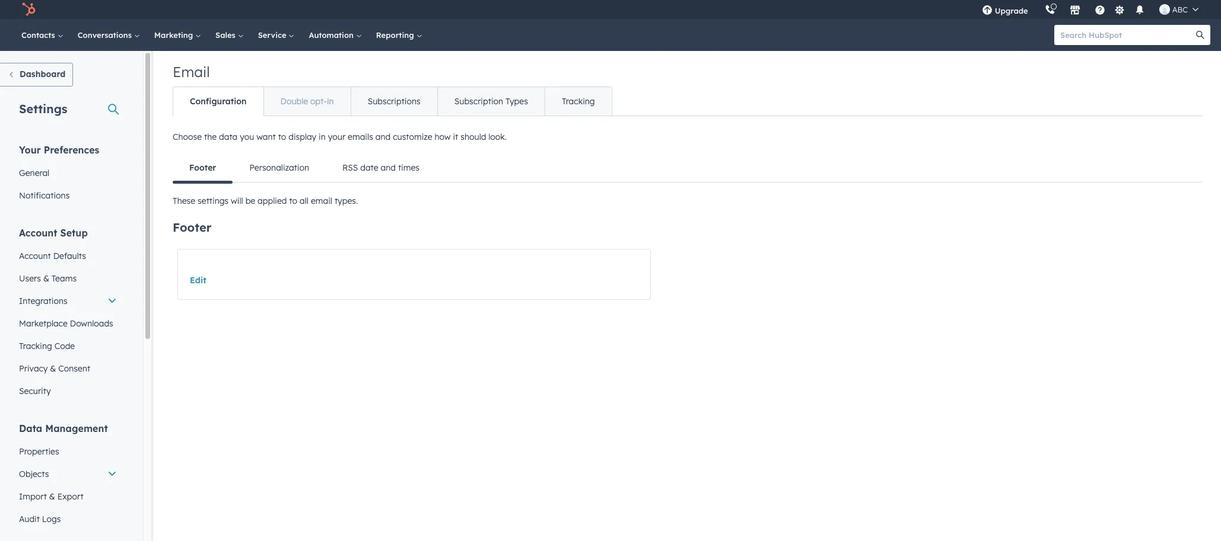 Task type: locate. For each thing, give the bounding box(es) containing it.
in up your
[[327, 96, 334, 107]]

email
[[173, 63, 210, 81]]

1 account from the top
[[19, 227, 57, 239]]

Search HubSpot search field
[[1055, 25, 1200, 45]]

1 vertical spatial &
[[50, 364, 56, 375]]

hubspot link
[[14, 2, 45, 17]]

personalization link
[[233, 154, 326, 182]]

2 account from the top
[[19, 251, 51, 262]]

account up account defaults
[[19, 227, 57, 239]]

subscription
[[455, 96, 503, 107]]

and
[[376, 132, 391, 142], [381, 163, 396, 173]]

notifications button
[[1130, 0, 1150, 19]]

0 vertical spatial navigation
[[173, 87, 612, 116]]

settings
[[198, 196, 229, 207]]

setup
[[60, 227, 88, 239]]

conversations
[[78, 30, 134, 40]]

marketplaces button
[[1063, 0, 1088, 19]]

data
[[219, 132, 238, 142]]

preferences
[[44, 144, 99, 156]]

navigation for email
[[173, 87, 612, 116]]

how
[[435, 132, 451, 142]]

to for want
[[278, 132, 286, 142]]

double opt-in
[[281, 96, 334, 107]]

account setup
[[19, 227, 88, 239]]

downloads
[[70, 319, 113, 329]]

1 vertical spatial account
[[19, 251, 51, 262]]

upgrade image
[[982, 5, 993, 16]]

sales
[[216, 30, 238, 40]]

0 vertical spatial to
[[278, 132, 286, 142]]

& left export
[[49, 492, 55, 503]]

help button
[[1090, 0, 1110, 19]]

0 horizontal spatial to
[[278, 132, 286, 142]]

1 horizontal spatial to
[[289, 196, 297, 207]]

settings link
[[1113, 3, 1128, 16]]

footer down these
[[173, 220, 212, 235]]

1 horizontal spatial tracking
[[562, 96, 595, 107]]

0 vertical spatial &
[[43, 274, 49, 284]]

2 navigation from the top
[[173, 154, 1203, 184]]

to right want on the top left of the page
[[278, 132, 286, 142]]

in left your
[[319, 132, 326, 142]]

&
[[43, 274, 49, 284], [50, 364, 56, 375], [49, 492, 55, 503]]

navigation
[[173, 87, 612, 116], [173, 154, 1203, 184]]

should
[[461, 132, 486, 142]]

subscriptions
[[368, 96, 421, 107]]

choose
[[173, 132, 202, 142]]

types
[[506, 96, 528, 107]]

dashboard
[[20, 69, 65, 80]]

your
[[328, 132, 346, 142]]

import & export link
[[12, 486, 124, 509]]

and right the emails
[[376, 132, 391, 142]]

marketplace
[[19, 319, 68, 329]]

0 vertical spatial footer
[[189, 163, 216, 173]]

1 vertical spatial tracking
[[19, 341, 52, 352]]

0 vertical spatial account
[[19, 227, 57, 239]]

1 horizontal spatial in
[[327, 96, 334, 107]]

look.
[[489, 132, 507, 142]]

navigation containing footer
[[173, 154, 1203, 184]]

want
[[257, 132, 276, 142]]

service
[[258, 30, 289, 40]]

account
[[19, 227, 57, 239], [19, 251, 51, 262]]

applied
[[258, 196, 287, 207]]

reporting link
[[369, 19, 429, 51]]

navigation containing configuration
[[173, 87, 612, 116]]

& right the privacy
[[50, 364, 56, 375]]

menu
[[974, 0, 1207, 19]]

brad klo image
[[1160, 4, 1170, 15]]

users
[[19, 274, 41, 284]]

0 vertical spatial tracking
[[562, 96, 595, 107]]

general
[[19, 168, 49, 179]]

times
[[398, 163, 420, 173]]

tracking code link
[[12, 335, 124, 358]]

0 horizontal spatial tracking
[[19, 341, 52, 352]]

tracking for tracking code
[[19, 341, 52, 352]]

edit
[[190, 275, 206, 286]]

dashboard link
[[0, 63, 73, 87]]

and right date
[[381, 163, 396, 173]]

opt-
[[310, 96, 327, 107]]

tracking inside 'account setup' 'element'
[[19, 341, 52, 352]]

data management element
[[12, 423, 124, 531]]

& right users
[[43, 274, 49, 284]]

tracking
[[562, 96, 595, 107], [19, 341, 52, 352]]

to left all
[[289, 196, 297, 207]]

subscription types
[[455, 96, 528, 107]]

teams
[[52, 274, 77, 284]]

contacts link
[[14, 19, 70, 51]]

footer inside footer link
[[189, 163, 216, 173]]

automation
[[309, 30, 356, 40]]

export
[[57, 492, 83, 503]]

marketplaces image
[[1070, 5, 1081, 16]]

help image
[[1095, 5, 1106, 16]]

consent
[[58, 364, 90, 375]]

search button
[[1191, 25, 1211, 45]]

account up users
[[19, 251, 51, 262]]

audit logs
[[19, 515, 61, 525]]

to
[[278, 132, 286, 142], [289, 196, 297, 207]]

calling icon button
[[1040, 2, 1061, 17]]

menu containing abc
[[974, 0, 1207, 19]]

1 vertical spatial navigation
[[173, 154, 1203, 184]]

customize
[[393, 132, 432, 142]]

logs
[[42, 515, 61, 525]]

footer down the
[[189, 163, 216, 173]]

rss date and times link
[[326, 154, 436, 182]]

all
[[300, 196, 309, 207]]

contacts
[[21, 30, 57, 40]]

1 vertical spatial to
[[289, 196, 297, 207]]

2 vertical spatial &
[[49, 492, 55, 503]]

1 vertical spatial in
[[319, 132, 326, 142]]

& inside data management element
[[49, 492, 55, 503]]

defaults
[[53, 251, 86, 262]]

1 navigation from the top
[[173, 87, 612, 116]]

1 vertical spatial footer
[[173, 220, 212, 235]]

general link
[[12, 162, 124, 185]]

1 vertical spatial and
[[381, 163, 396, 173]]



Task type: vqa. For each thing, say whether or not it's contained in the screenshot.
Ascending Sort. Press To Sort Descending. image
no



Task type: describe. For each thing, give the bounding box(es) containing it.
conversations link
[[70, 19, 147, 51]]

objects button
[[12, 464, 124, 486]]

notifications link
[[12, 185, 124, 207]]

and inside "link"
[[381, 163, 396, 173]]

tracking code
[[19, 341, 75, 352]]

subscriptions link
[[351, 87, 437, 116]]

data management
[[19, 423, 108, 435]]

double opt-in link
[[263, 87, 351, 116]]

users & teams
[[19, 274, 77, 284]]

0 vertical spatial in
[[327, 96, 334, 107]]

& for teams
[[43, 274, 49, 284]]

these settings will be applied to all email types.
[[173, 196, 358, 207]]

audit logs link
[[12, 509, 124, 531]]

search image
[[1197, 31, 1205, 39]]

display
[[289, 132, 317, 142]]

users & teams link
[[12, 268, 124, 290]]

service link
[[251, 19, 302, 51]]

rss
[[343, 163, 358, 173]]

code
[[54, 341, 75, 352]]

privacy & consent
[[19, 364, 90, 375]]

to for applied
[[289, 196, 297, 207]]

reporting
[[376, 30, 416, 40]]

it
[[453, 132, 458, 142]]

data
[[19, 423, 42, 435]]

privacy & consent link
[[12, 358, 124, 380]]

you
[[240, 132, 254, 142]]

security
[[19, 386, 51, 397]]

upgrade
[[995, 6, 1029, 15]]

calling icon image
[[1045, 5, 1056, 15]]

& for export
[[49, 492, 55, 503]]

hubspot image
[[21, 2, 36, 17]]

import & export
[[19, 492, 83, 503]]

account defaults link
[[12, 245, 124, 268]]

notifications image
[[1135, 5, 1145, 16]]

import
[[19, 492, 47, 503]]

0 horizontal spatial in
[[319, 132, 326, 142]]

rss date and times
[[343, 163, 420, 173]]

your preferences
[[19, 144, 99, 156]]

marketplace downloads
[[19, 319, 113, 329]]

tracking link
[[545, 87, 612, 116]]

edit button
[[190, 275, 206, 286]]

abc button
[[1153, 0, 1206, 19]]

security link
[[12, 380, 124, 403]]

notifications
[[19, 191, 70, 201]]

account for account defaults
[[19, 251, 51, 262]]

account for account setup
[[19, 227, 57, 239]]

footer link
[[173, 154, 233, 184]]

sales link
[[208, 19, 251, 51]]

personalization
[[249, 163, 309, 173]]

account setup element
[[12, 227, 124, 403]]

email
[[311, 196, 332, 207]]

will
[[231, 196, 243, 207]]

properties
[[19, 447, 59, 458]]

objects
[[19, 470, 49, 480]]

settings image
[[1115, 5, 1126, 16]]

navigation for choose the data you want to display in your emails and customize how it should look.
[[173, 154, 1203, 184]]

account defaults
[[19, 251, 86, 262]]

emails
[[348, 132, 373, 142]]

0 vertical spatial and
[[376, 132, 391, 142]]

audit
[[19, 515, 40, 525]]

your
[[19, 144, 41, 156]]

& for consent
[[50, 364, 56, 375]]

be
[[246, 196, 255, 207]]

choose the data you want to display in your emails and customize how it should look.
[[173, 132, 507, 142]]

double
[[281, 96, 308, 107]]

abc
[[1173, 5, 1188, 14]]

settings
[[19, 102, 67, 116]]

integrations button
[[12, 290, 124, 313]]

marketplace downloads link
[[12, 313, 124, 335]]

configuration link
[[173, 87, 263, 116]]

automation link
[[302, 19, 369, 51]]

privacy
[[19, 364, 48, 375]]

date
[[360, 163, 378, 173]]

marketing
[[154, 30, 195, 40]]

integrations
[[19, 296, 67, 307]]

subscription types link
[[437, 87, 545, 116]]

tracking for tracking
[[562, 96, 595, 107]]

types.
[[335, 196, 358, 207]]

your preferences element
[[12, 144, 124, 207]]



